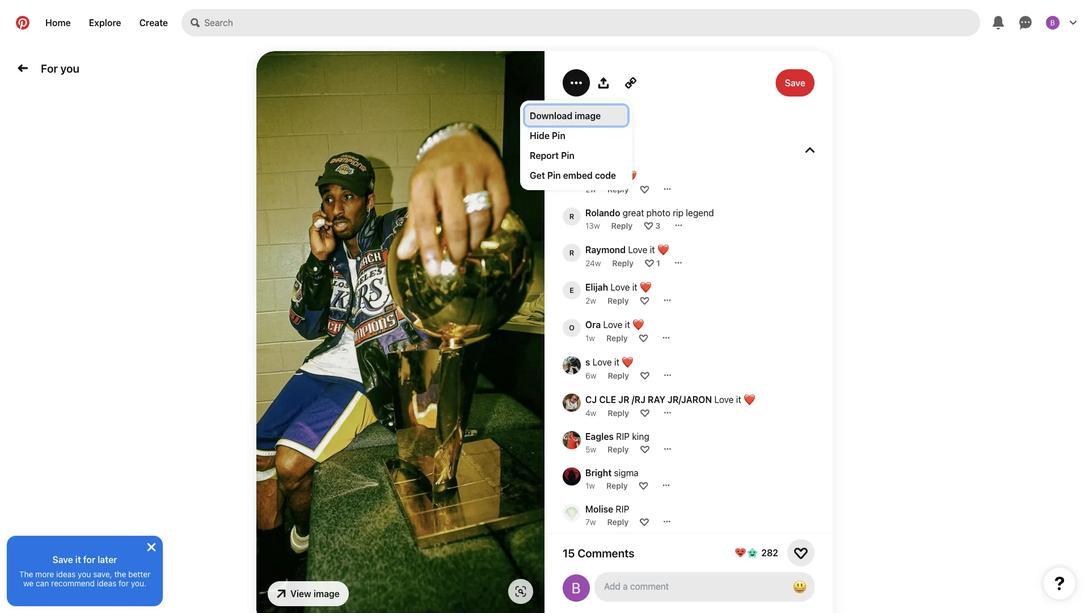 Task type: locate. For each thing, give the bounding box(es) containing it.
cj
[[586, 394, 597, 405]]

ray
[[648, 394, 666, 405]]

reply button down raymond love it ❤️
[[613, 258, 634, 268]]

reply button down jr
[[608, 408, 630, 417]]

reply down elijah love it ❤️
[[608, 296, 629, 305]]

reply down m love it ❤️
[[608, 184, 629, 194]]

click to shop image
[[515, 586, 527, 597]]

eagles
[[586, 431, 614, 442]]

reply down raymond love it ❤️
[[613, 258, 634, 268]]

sigma
[[614, 467, 639, 478]]

rolando great photo rip legend
[[586, 207, 714, 218]]

reply for elijah
[[608, 296, 629, 305]]

❤️ for elijah love it ❤️
[[640, 282, 649, 292]]

1w down bright
[[586, 481, 596, 490]]

rip
[[673, 207, 684, 218]]

the
[[19, 569, 33, 579]]

for
[[83, 554, 95, 565], [119, 579, 129, 588]]

2 1w from the top
[[586, 481, 596, 490]]

view image
[[291, 588, 340, 599]]

molise image
[[563, 504, 581, 522]]

save for save it for later the more ideas you save, the better we can recommend ideas for you.
[[52, 554, 73, 565]]

pin up the get pin embed code
[[562, 150, 575, 161]]

comments
[[563, 143, 620, 156], [578, 546, 635, 560]]

legend
[[686, 207, 714, 218]]

❤️ for ora love it ❤️
[[633, 319, 642, 330]]

you.
[[131, 579, 146, 588]]

create link
[[130, 9, 177, 36]]

search icon image
[[191, 18, 200, 27]]

for left you.
[[119, 579, 129, 588]]

s love it ❤️
[[586, 356, 631, 367]]

elijah link down 15 at the bottom right
[[563, 576, 581, 595]]

1 horizontal spatial image
[[575, 110, 601, 121]]

save
[[785, 77, 806, 88], [52, 554, 73, 565]]

elijah
[[586, 282, 609, 292]]

reply button for ora
[[607, 333, 628, 342]]

it for elijah love it ❤️
[[633, 282, 638, 292]]

reply button down ora love it ❤️
[[607, 333, 628, 342]]

1 2w from the top
[[586, 184, 597, 194]]

you right for
[[61, 61, 79, 75]]

react image
[[641, 296, 650, 305], [641, 408, 650, 417], [641, 444, 650, 454], [640, 517, 650, 526]]

rip for darkrid3
[[626, 540, 639, 551]]

bright image
[[563, 467, 581, 486]]

1 vertical spatial image
[[314, 588, 340, 599]]

reply button down "bright sigma"
[[607, 481, 628, 490]]

expand icon image
[[806, 145, 815, 154]]

2 vertical spatial rip
[[626, 540, 639, 551]]

1 horizontal spatial ideas
[[97, 579, 117, 588]]

image for download image
[[575, 110, 601, 121]]

comments button
[[563, 143, 815, 156]]

ideas down later
[[97, 579, 117, 588]]

1 horizontal spatial for
[[119, 579, 129, 588]]

2w for elijah
[[586, 296, 597, 305]]

explore link
[[80, 9, 130, 36]]

6w
[[586, 371, 597, 380]]

it for raymond love it ❤️
[[650, 244, 656, 255]]

recommend
[[51, 579, 95, 588]]

it
[[618, 170, 623, 181], [650, 244, 656, 255], [633, 282, 638, 292], [625, 319, 631, 330], [615, 356, 620, 367], [737, 394, 742, 405], [75, 554, 81, 565]]

pin right get
[[548, 170, 561, 181]]

save inside 'save it for later the more ideas you save, the better we can recommend ideas for you.'
[[52, 554, 73, 565]]

pin
[[552, 130, 566, 141], [562, 150, 575, 161], [548, 170, 561, 181]]

image
[[575, 110, 601, 121], [314, 588, 340, 599]]

2w
[[586, 184, 597, 194], [586, 296, 597, 305]]

1 vertical spatial you
[[78, 569, 91, 579]]

reply for m
[[608, 184, 629, 194]]

image right download
[[575, 110, 601, 121]]

ideas right more
[[56, 569, 76, 579]]

0 vertical spatial rip
[[617, 431, 630, 442]]

reply down jr
[[608, 408, 630, 417]]

reply button down molise rip
[[608, 517, 629, 526]]

love for ora
[[604, 319, 623, 330]]

reply down "bright sigma"
[[607, 481, 628, 490]]

0 vertical spatial you
[[61, 61, 79, 75]]

rip for molise
[[616, 504, 630, 515]]

react image for it
[[641, 296, 650, 305]]

raymond
[[586, 244, 626, 255]]

1 vertical spatial for
[[119, 579, 129, 588]]

reply down s love it ❤️
[[608, 371, 630, 380]]

reply button down eagles rip king
[[608, 444, 629, 454]]

rip left the king
[[617, 431, 630, 442]]

1 vertical spatial pin
[[562, 150, 575, 161]]

love
[[596, 170, 616, 181], [629, 244, 648, 255], [611, 282, 630, 292], [604, 319, 623, 330], [593, 356, 612, 367], [715, 394, 734, 405]]

rip right the darkrid3
[[626, 540, 639, 551]]

raymond love it ❤️
[[586, 244, 667, 255]]

0 vertical spatial pin
[[552, 130, 566, 141]]

2 2w from the top
[[586, 296, 597, 305]]

elijah image
[[563, 576, 581, 595]]

reply button down the great
[[612, 221, 633, 230]]

4w
[[586, 408, 597, 417]]

m link
[[586, 170, 594, 181]]

1 horizontal spatial save
[[785, 77, 806, 88]]

love for s
[[593, 356, 612, 367]]

rip for eagles
[[617, 431, 630, 442]]

reply down eagles rip king
[[608, 444, 629, 454]]

great
[[623, 207, 645, 218]]

0 vertical spatial image
[[575, 110, 601, 121]]

m image
[[563, 170, 581, 188]]

jr/jaron
[[668, 394, 713, 405]]

pin right hide
[[552, 130, 566, 141]]

bright sigma
[[586, 467, 639, 478]]

react image for s love it ❤️
[[641, 371, 650, 380]]

for you button
[[36, 57, 84, 79]]

save button
[[776, 69, 815, 97], [776, 69, 815, 97]]

reaction image
[[795, 546, 808, 560]]

1 horizontal spatial elijah link
[[586, 282, 609, 292]]

reply down molise rip
[[608, 517, 629, 526]]

1 vertical spatial elijah link
[[563, 576, 581, 595]]

save it for later the more ideas you save, the better we can recommend ideas for you.
[[19, 554, 151, 588]]

rip right molise
[[616, 504, 630, 515]]

image inside download image menu item
[[575, 110, 601, 121]]

react image for ora love it ❤️
[[640, 333, 649, 342]]

reply button
[[608, 184, 629, 194], [612, 221, 633, 230], [613, 258, 634, 268], [608, 296, 629, 305], [607, 333, 628, 342], [608, 371, 630, 380], [608, 408, 630, 417], [608, 444, 629, 454], [607, 481, 628, 490], [608, 517, 629, 526]]

elijah link down 24w
[[586, 282, 609, 292]]

can
[[36, 579, 49, 588]]

1 1w from the top
[[586, 333, 596, 342]]

reply button down m love it ❤️
[[608, 184, 629, 194]]

it for m love it ❤️
[[618, 170, 623, 181]]

image for view image
[[314, 588, 340, 599]]

ideas
[[56, 569, 76, 579], [97, 579, 117, 588]]

reply button down elijah love it ❤️
[[608, 296, 629, 305]]

1 vertical spatial comments
[[578, 546, 635, 560]]

view
[[291, 588, 312, 599]]

2 vertical spatial pin
[[548, 170, 561, 181]]

for
[[41, 61, 58, 75]]

reply button down s love it ❤️
[[608, 371, 630, 380]]

0 horizontal spatial ideas
[[56, 569, 76, 579]]

reply for ora
[[607, 333, 628, 342]]

ora image
[[563, 319, 581, 337]]

1
[[657, 258, 661, 268]]

2w down elijah
[[586, 296, 597, 305]]

❤️
[[626, 170, 635, 181], [658, 244, 667, 255], [640, 282, 649, 292], [633, 319, 642, 330], [622, 356, 631, 367], [744, 394, 753, 405]]

1w down 'ora' link
[[586, 333, 596, 342]]

image right view
[[314, 588, 340, 599]]

1 vertical spatial 2w
[[586, 296, 597, 305]]

eagles image
[[563, 431, 581, 449]]

for left later
[[83, 554, 95, 565]]

0 horizontal spatial elijah link
[[563, 576, 581, 595]]

1 vertical spatial 1w
[[586, 481, 596, 490]]

cj cle jr /rj ray jr/jaron link
[[586, 394, 713, 405]]

m love it ❤️
[[586, 170, 635, 181]]

elijah link
[[586, 282, 609, 292], [563, 576, 581, 595]]

0 horizontal spatial image
[[314, 588, 340, 599]]

15 comments
[[563, 546, 635, 560]]

rip
[[617, 431, 630, 442], [616, 504, 630, 515], [626, 540, 639, 551]]

2w down m
[[586, 184, 597, 194]]

1 button
[[657, 258, 661, 268]]

reply down the great
[[612, 221, 633, 230]]

react image
[[641, 184, 650, 194], [644, 221, 654, 230], [645, 258, 655, 267], [640, 333, 649, 342], [641, 371, 650, 380], [640, 481, 649, 490]]

0 vertical spatial elijah link
[[586, 282, 609, 292]]

reply button for cj
[[608, 408, 630, 417]]

0 vertical spatial 2w
[[586, 184, 597, 194]]

0 vertical spatial comments
[[563, 143, 620, 156]]

you left the save,
[[78, 569, 91, 579]]

0 vertical spatial save
[[785, 77, 806, 88]]

view image link
[[268, 581, 349, 606]]

1 vertical spatial rip
[[616, 504, 630, 515]]

😃 button
[[595, 572, 815, 602], [789, 576, 812, 598]]

darkrid3 link
[[586, 540, 623, 551]]

molise
[[586, 504, 614, 515]]

cj cle jr /rj ray jr/jaron love it ❤️
[[586, 394, 753, 405]]

1 vertical spatial save
[[52, 554, 73, 565]]

m
[[586, 170, 594, 181]]

jr
[[619, 394, 630, 405]]

for you
[[41, 61, 79, 75]]

reply down ora love it ❤️
[[607, 333, 628, 342]]

0 vertical spatial 1w
[[586, 333, 596, 342]]

reply
[[608, 184, 629, 194], [612, 221, 633, 230], [613, 258, 634, 268], [608, 296, 629, 305], [607, 333, 628, 342], [608, 371, 630, 380], [608, 408, 630, 417], [608, 444, 629, 454], [607, 481, 628, 490], [608, 517, 629, 526]]

it for ora love it ❤️
[[625, 319, 631, 330]]

darkrid3
[[586, 540, 623, 551]]

0 horizontal spatial save
[[52, 554, 73, 565]]

0 horizontal spatial for
[[83, 554, 95, 565]]

pin for report
[[562, 150, 575, 161]]

13w
[[586, 221, 600, 230]]

love for raymond
[[629, 244, 648, 255]]

1w
[[586, 333, 596, 342], [586, 481, 596, 490]]

0 vertical spatial for
[[83, 554, 95, 565]]

more
[[35, 569, 54, 579]]

Search text field
[[204, 9, 981, 36]]

image inside view image button
[[314, 588, 340, 599]]

rolando
[[586, 207, 621, 218]]



Task type: describe. For each thing, give the bounding box(es) containing it.
reply button for molise
[[608, 517, 629, 526]]

reply button for raymond
[[613, 258, 634, 268]]

hide pin
[[530, 130, 566, 141]]

reply button for bright
[[607, 481, 628, 490]]

reply for s
[[608, 371, 630, 380]]

reply button for s
[[608, 371, 630, 380]]

darkrid3 rip
[[586, 540, 639, 551]]

create
[[139, 17, 168, 28]]

eagles link
[[586, 431, 614, 442]]

cj cle jr /rj ray jr/jaron image
[[563, 394, 581, 412]]

bright
[[586, 467, 612, 478]]

reply button for m
[[608, 184, 629, 194]]

❤️ for s love it ❤️
[[622, 356, 631, 367]]

reply for raymond
[[613, 258, 634, 268]]

love for m
[[596, 170, 616, 181]]

bright link
[[586, 467, 612, 478]]

king
[[633, 431, 650, 442]]

react image for bright sigma
[[640, 481, 649, 490]]

explore
[[89, 17, 121, 28]]

15
[[563, 546, 575, 560]]

pin for get
[[548, 170, 561, 181]]

7w
[[586, 517, 596, 526]]

embed
[[563, 170, 593, 181]]

react image for king
[[641, 444, 650, 454]]

love for elijah
[[611, 282, 630, 292]]

elijah link containing elijah
[[586, 282, 609, 292]]

s image
[[563, 356, 581, 374]]

rolando image
[[563, 207, 581, 226]]

1w for ora
[[586, 333, 596, 342]]

photo
[[647, 207, 671, 218]]

ora
[[586, 319, 601, 330]]

s
[[586, 356, 591, 367]]

it inside 'save it for later the more ideas you save, the better we can recommend ideas for you.'
[[75, 554, 81, 565]]

reply for eagles
[[608, 444, 629, 454]]

you inside button
[[61, 61, 79, 75]]

get
[[530, 170, 545, 181]]

cle
[[600, 394, 617, 405]]

ora link
[[586, 319, 601, 330]]

home
[[45, 17, 71, 28]]

it for s love it ❤️
[[615, 356, 620, 367]]

reply for cj
[[608, 408, 630, 417]]

Add a comment field
[[605, 581, 780, 592]]

molise link
[[586, 504, 614, 515]]

code
[[595, 170, 617, 181]]

reply button for rolando
[[612, 221, 633, 230]]

get pin embed code
[[530, 170, 617, 181]]

save for save
[[785, 77, 806, 88]]

download
[[530, 110, 573, 121]]

/rj
[[632, 394, 646, 405]]

282
[[762, 548, 779, 558]]

darkrid3 image
[[563, 540, 581, 558]]

raymond image
[[563, 244, 581, 262]]

reply button for elijah
[[608, 296, 629, 305]]

5w
[[586, 444, 597, 454]]

❤️ for raymond love it ❤️
[[658, 244, 667, 255]]

react image for m love it ❤️
[[641, 184, 650, 194]]

❤️ for m love it ❤️
[[626, 170, 635, 181]]

open link icon image
[[277, 589, 286, 598]]

reply button for eagles
[[608, 444, 629, 454]]

ora love it ❤️
[[586, 319, 642, 330]]

report
[[530, 150, 559, 161]]

raymond link
[[586, 244, 626, 255]]

you inside 'save it for later the more ideas you save, the better we can recommend ideas for you.'
[[78, 569, 91, 579]]

eagles rip king
[[586, 431, 650, 442]]

report pin
[[530, 150, 575, 161]]

later
[[98, 554, 117, 565]]

we
[[23, 579, 34, 588]]

view image button
[[268, 581, 349, 606]]

pin for hide
[[552, 130, 566, 141]]

save,
[[93, 569, 112, 579]]

home link
[[36, 9, 80, 36]]

download image menu item
[[526, 106, 628, 125]]

hide
[[530, 130, 550, 141]]

elijah love it ❤️
[[586, 282, 649, 292]]

1w for bright
[[586, 481, 596, 490]]

better
[[128, 569, 151, 579]]

bob builder image
[[1047, 16, 1060, 30]]

reply for rolando
[[612, 221, 633, 230]]

reply for molise
[[608, 517, 629, 526]]

s link
[[586, 356, 591, 367]]

2w for m
[[586, 184, 597, 194]]

download image
[[530, 110, 601, 121]]

elijah image
[[563, 281, 581, 299]]

molise rip
[[586, 504, 630, 515]]

b0bth3builder2k23 image
[[563, 574, 590, 602]]

😃
[[794, 579, 807, 594]]

3 button
[[656, 221, 661, 230]]

react image for jr
[[641, 408, 650, 417]]

the
[[114, 569, 126, 579]]

reply for bright
[[607, 481, 628, 490]]

rolando link
[[586, 207, 621, 218]]

3
[[656, 221, 661, 230]]

24w
[[586, 258, 601, 268]]



Task type: vqa. For each thing, say whether or not it's contained in the screenshot.
Pins at the left of the page
no



